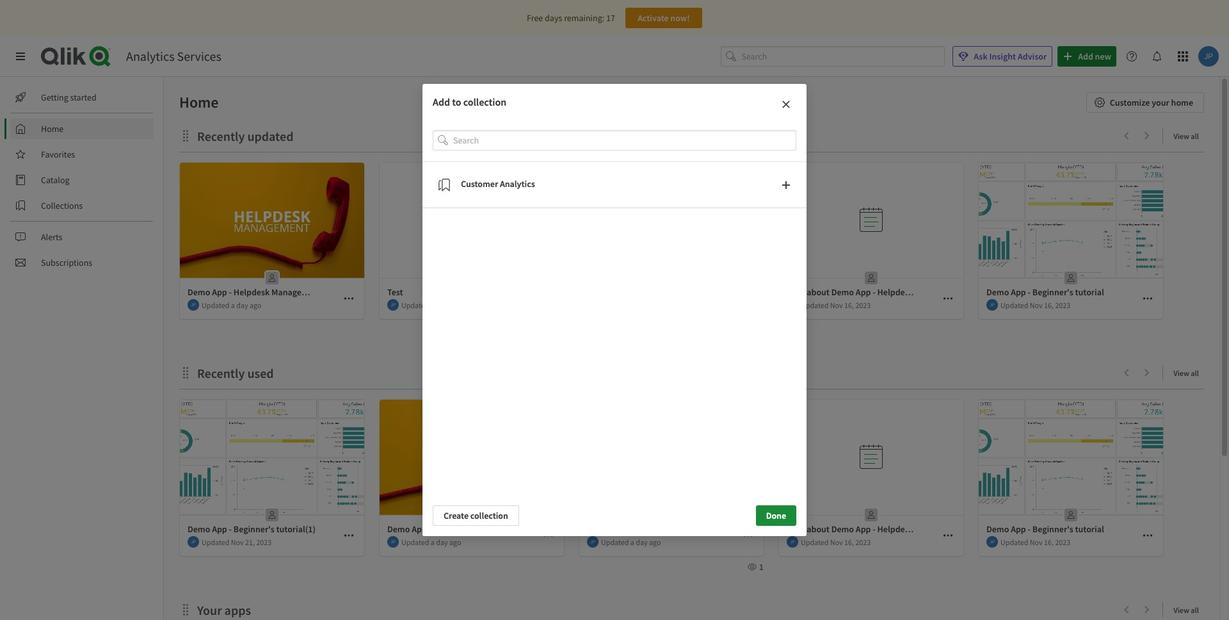 Task type: describe. For each thing, give the bounding box(es) containing it.
add
[[433, 95, 450, 108]]

home inside 'home' link
[[41, 123, 64, 135]]

move collection image for recently updated
[[179, 129, 192, 142]]

started
[[70, 92, 97, 103]]

close image
[[782, 99, 792, 109]]

demo app - beginner's tutorial for recently used
[[987, 523, 1105, 535]]

favorites link
[[10, 144, 154, 165]]

unique viewers in the last 28 days: 1 element
[[746, 561, 764, 573]]

customer
[[461, 178, 498, 189]]

beginner's for updated
[[1033, 286, 1074, 298]]

ask insight advisor button
[[953, 46, 1053, 67]]

view for recently used
[[1174, 368, 1190, 378]]

collection inside button
[[471, 510, 509, 522]]

view for recently updated
[[1174, 131, 1190, 141]]

tutorial for updated
[[1076, 286, 1105, 298]]

create collection
[[444, 510, 509, 522]]

ask
[[975, 51, 988, 62]]

now!
[[671, 12, 690, 24]]

home link
[[10, 119, 154, 139]]

1 horizontal spatial test
[[587, 523, 603, 535]]

recently for recently updated
[[197, 128, 245, 144]]

catalog link
[[10, 170, 154, 190]]

your
[[1153, 97, 1170, 108]]

updated
[[248, 128, 294, 144]]

alerts link
[[10, 227, 154, 247]]

close sidebar menu image
[[15, 51, 26, 61]]

17
[[607, 12, 616, 24]]

all for recently used
[[1192, 368, 1200, 378]]

0 horizontal spatial analytics
[[126, 48, 175, 64]]

view all for your apps
[[1174, 605, 1200, 615]]

all for your apps
[[1192, 605, 1200, 615]]

james peterson element inside updated nov 16, 2023 link
[[787, 536, 799, 548]]

your apps link
[[197, 602, 256, 618]]

james peterson image inside updated nov 16, 2023 link
[[787, 536, 799, 548]]

analytics inside add to collection dialog
[[500, 178, 535, 189]]

1 horizontal spatial james peterson image
[[587, 536, 599, 548]]

free days remaining: 17
[[527, 12, 616, 24]]

to
[[452, 95, 462, 108]]

used
[[248, 365, 274, 381]]

collections
[[41, 200, 83, 211]]

all for recently updated
[[1192, 131, 1200, 141]]

recently for recently used
[[197, 365, 245, 381]]

getting started
[[41, 92, 97, 103]]

view all for recently used
[[1174, 368, 1200, 378]]

your
[[197, 602, 222, 618]]

1 horizontal spatial management
[[472, 523, 522, 535]]

favorites
[[41, 149, 75, 160]]

0 vertical spatial demo app - helpdesk management
[[188, 286, 322, 298]]

customize your home
[[1111, 97, 1194, 108]]

home
[[1172, 97, 1194, 108]]

subscriptions
[[41, 257, 92, 268]]

move collection image for your apps
[[179, 603, 192, 616]]

0 vertical spatial test
[[388, 286, 403, 298]]

demo app - beginner's tutorial for recently updated
[[987, 286, 1105, 298]]

beginner's for used
[[1033, 523, 1074, 535]]

analytics services element
[[126, 48, 222, 64]]

move collection image for recently used
[[179, 366, 192, 379]]

catalog
[[41, 174, 70, 186]]

updated nov 16, 2023 link for recently updated
[[780, 163, 964, 320]]

view all for recently updated
[[1174, 131, 1200, 141]]

insight
[[990, 51, 1017, 62]]

create collection button
[[433, 506, 519, 526]]



Task type: vqa. For each thing, say whether or not it's contained in the screenshot.
the leftmost Helpdesk
yes



Task type: locate. For each thing, give the bounding box(es) containing it.
getting started link
[[10, 87, 154, 108]]

day
[[237, 300, 248, 310], [436, 300, 448, 310], [436, 537, 448, 547], [636, 537, 648, 547]]

1 vertical spatial demo app - beginner's tutorial
[[987, 523, 1105, 535]]

getting
[[41, 92, 68, 103]]

3 all from the top
[[1192, 605, 1200, 615]]

1 tutorial from the top
[[1076, 286, 1105, 298]]

0 horizontal spatial management
[[272, 286, 322, 298]]

activate
[[638, 12, 669, 24]]

updated a day ago
[[202, 300, 262, 310], [402, 300, 462, 310], [402, 537, 462, 547], [602, 537, 661, 547]]

add to collection dialog
[[423, 84, 807, 536]]

app
[[212, 286, 227, 298], [1012, 286, 1027, 298], [212, 523, 227, 535], [412, 523, 427, 535], [1012, 523, 1027, 535]]

2 updated nov 16, 2023 link from the top
[[780, 400, 964, 557]]

Customer Analytics button
[[776, 175, 797, 195]]

0 vertical spatial demo app - beginner's tutorial
[[987, 286, 1105, 298]]

1 view all from the top
[[1174, 131, 1200, 141]]

2 view from the top
[[1174, 368, 1190, 378]]

home main content
[[159, 77, 1230, 620]]

all
[[1192, 131, 1200, 141], [1192, 368, 1200, 378], [1192, 605, 1200, 615]]

collections link
[[10, 195, 154, 216]]

view all link for recently updated
[[1174, 127, 1205, 143]]

beginner's
[[1033, 286, 1074, 298], [234, 523, 275, 535], [1033, 523, 1074, 535]]

recently left the updated
[[197, 128, 245, 144]]

0 vertical spatial tutorial
[[1076, 286, 1105, 298]]

nov
[[831, 300, 843, 310], [1031, 300, 1043, 310], [231, 537, 244, 547], [831, 537, 843, 547], [1031, 537, 1043, 547]]

1 vertical spatial all
[[1192, 368, 1200, 378]]

unique viewers in the last 28 days: 1 image
[[748, 562, 757, 571]]

1 vertical spatial search text field
[[454, 130, 797, 151]]

activate now!
[[638, 12, 690, 24]]

customize
[[1111, 97, 1151, 108]]

recently updated
[[197, 128, 294, 144]]

3 view all from the top
[[1174, 605, 1200, 615]]

1 vertical spatial view all
[[1174, 368, 1200, 378]]

view
[[1174, 131, 1190, 141], [1174, 368, 1190, 378], [1174, 605, 1190, 615]]

1 updated nov 16, 2023 link from the top
[[780, 163, 964, 320]]

2 vertical spatial view all link
[[1174, 602, 1205, 618]]

0 horizontal spatial james peterson image
[[388, 299, 399, 311]]

analytics left services
[[126, 48, 175, 64]]

1 vertical spatial management
[[472, 523, 522, 535]]

qlik sense app image
[[180, 163, 364, 278], [580, 163, 764, 278], [979, 163, 1164, 278], [180, 400, 364, 515], [380, 400, 564, 515], [979, 400, 1164, 515]]

tutorial
[[1076, 286, 1105, 298], [1076, 523, 1105, 535]]

demo app - beginner's tutorial
[[987, 286, 1105, 298], [987, 523, 1105, 535]]

analytics
[[126, 48, 175, 64], [500, 178, 535, 189]]

1 vertical spatial test
[[587, 523, 603, 535]]

updated
[[202, 300, 230, 310], [402, 300, 429, 310], [801, 300, 829, 310], [1001, 300, 1029, 310], [202, 537, 230, 547], [402, 537, 429, 547], [602, 537, 629, 547], [801, 537, 829, 547], [1001, 537, 1029, 547]]

updated nov 16, 2023 link for recently used
[[780, 400, 964, 557]]

0 vertical spatial updated nov 16, 2023 link
[[780, 163, 964, 320]]

Search text field
[[742, 46, 946, 67], [454, 130, 797, 151]]

recently
[[197, 128, 245, 144], [197, 365, 245, 381]]

view for your apps
[[1174, 605, 1190, 615]]

0 vertical spatial management
[[272, 286, 322, 298]]

a
[[231, 300, 235, 310], [431, 300, 435, 310], [431, 537, 435, 547], [631, 537, 635, 547]]

alerts
[[41, 231, 62, 243]]

customize your home button
[[1087, 92, 1205, 113]]

0 horizontal spatial test
[[388, 286, 403, 298]]

21,
[[245, 537, 255, 547]]

create
[[444, 510, 469, 522]]

services
[[177, 48, 222, 64]]

subscriptions link
[[10, 252, 154, 273]]

1 vertical spatial move collection image
[[179, 366, 192, 379]]

move collection image
[[179, 129, 192, 142], [179, 366, 192, 379], [179, 603, 192, 616]]

activate now! link
[[626, 8, 703, 28]]

recently updated link
[[197, 128, 299, 144]]

1 vertical spatial home
[[41, 123, 64, 135]]

1 view from the top
[[1174, 131, 1190, 141]]

0 vertical spatial view all
[[1174, 131, 1200, 141]]

0 horizontal spatial demo app - helpdesk management
[[188, 286, 322, 298]]

2 vertical spatial move collection image
[[179, 603, 192, 616]]

2 vertical spatial view all
[[1174, 605, 1200, 615]]

searchbar element
[[721, 46, 946, 67]]

james peterson element
[[188, 299, 199, 311], [388, 299, 399, 311], [987, 299, 999, 311], [188, 536, 199, 548], [388, 536, 399, 548], [587, 536, 599, 548], [787, 536, 799, 548], [987, 536, 999, 548]]

1 vertical spatial view
[[1174, 368, 1190, 378]]

analytics services
[[126, 48, 222, 64]]

move collection image left your
[[179, 603, 192, 616]]

2 view all from the top
[[1174, 368, 1200, 378]]

2 horizontal spatial james peterson image
[[787, 536, 799, 548]]

1 vertical spatial collection
[[471, 510, 509, 522]]

0 vertical spatial collection
[[464, 95, 507, 108]]

1 vertical spatial demo app - helpdesk management
[[388, 523, 522, 535]]

james peterson image
[[388, 299, 399, 311], [587, 536, 599, 548], [787, 536, 799, 548]]

days
[[545, 12, 563, 24]]

free
[[527, 12, 543, 24]]

16,
[[845, 300, 855, 310], [1045, 300, 1054, 310], [845, 537, 855, 547], [1045, 537, 1054, 547]]

analytics right the customer on the left top
[[500, 178, 535, 189]]

done
[[767, 510, 787, 522]]

1 horizontal spatial demo app - helpdesk management
[[388, 523, 522, 535]]

james peterson image
[[188, 299, 199, 311], [987, 299, 999, 311], [188, 536, 199, 548], [388, 536, 399, 548], [987, 536, 999, 548]]

ago
[[250, 300, 262, 310], [450, 300, 462, 310], [450, 537, 462, 547], [650, 537, 661, 547]]

2 tutorial from the top
[[1076, 523, 1105, 535]]

test
[[388, 286, 403, 298], [587, 523, 603, 535]]

recently used link
[[197, 365, 279, 381]]

0 horizontal spatial home
[[41, 123, 64, 135]]

2023
[[856, 300, 871, 310], [1056, 300, 1071, 310], [256, 537, 272, 547], [856, 537, 871, 547], [1056, 537, 1071, 547]]

1 horizontal spatial analytics
[[500, 178, 535, 189]]

tutorial(1)
[[276, 523, 316, 535]]

tutorial for used
[[1076, 523, 1105, 535]]

0 vertical spatial view all link
[[1174, 127, 1205, 143]]

1
[[760, 561, 764, 573]]

updated nov 16, 2023
[[801, 300, 871, 310], [1001, 300, 1071, 310], [801, 537, 871, 547], [1001, 537, 1071, 547]]

demo app - helpdesk management
[[188, 286, 322, 298], [388, 523, 522, 535]]

0 vertical spatial analytics
[[126, 48, 175, 64]]

view all link
[[1174, 127, 1205, 143], [1174, 364, 1205, 381], [1174, 602, 1205, 618]]

management
[[272, 286, 322, 298], [472, 523, 522, 535]]

2 demo app - beginner's tutorial from the top
[[987, 523, 1105, 535]]

done button
[[756, 506, 797, 526]]

updated nov 16, 2023 link
[[780, 163, 964, 320], [780, 400, 964, 557]]

helpdesk
[[234, 286, 270, 298], [434, 523, 470, 535]]

personal element
[[262, 268, 283, 288], [862, 268, 882, 288], [1061, 268, 1082, 288], [262, 505, 283, 525], [462, 505, 482, 525], [862, 505, 882, 525], [1061, 505, 1082, 525]]

search text field inside add to collection dialog
[[454, 130, 797, 151]]

your apps
[[197, 602, 251, 618]]

recently used
[[197, 365, 274, 381]]

3 view all link from the top
[[1174, 602, 1205, 618]]

updated nov 21, 2023
[[202, 537, 272, 547]]

1 vertical spatial analytics
[[500, 178, 535, 189]]

1 horizontal spatial home
[[179, 92, 219, 112]]

home up favorites at top left
[[41, 123, 64, 135]]

add to collection
[[433, 95, 507, 108]]

advisor
[[1018, 51, 1047, 62]]

1 view all link from the top
[[1174, 127, 1205, 143]]

collection right to
[[464, 95, 507, 108]]

1 vertical spatial helpdesk
[[434, 523, 470, 535]]

1 vertical spatial tutorial
[[1076, 523, 1105, 535]]

view all link for your apps
[[1174, 602, 1205, 618]]

customer analytics
[[461, 178, 535, 189]]

home down services
[[179, 92, 219, 112]]

3 view from the top
[[1174, 605, 1190, 615]]

demo app - beginner's tutorial(1)
[[188, 523, 316, 535]]

demo
[[188, 286, 210, 298], [987, 286, 1010, 298], [188, 523, 210, 535], [388, 523, 410, 535], [987, 523, 1010, 535]]

1 horizontal spatial helpdesk
[[434, 523, 470, 535]]

2 all from the top
[[1192, 368, 1200, 378]]

0 vertical spatial home
[[179, 92, 219, 112]]

view all
[[1174, 131, 1200, 141], [1174, 368, 1200, 378], [1174, 605, 1200, 615]]

-
[[229, 286, 232, 298], [1028, 286, 1031, 298], [229, 523, 232, 535], [429, 523, 432, 535], [1028, 523, 1031, 535]]

move collection image left 'recently updated'
[[179, 129, 192, 142]]

0 vertical spatial all
[[1192, 131, 1200, 141]]

0 vertical spatial search text field
[[742, 46, 946, 67]]

2 vertical spatial all
[[1192, 605, 1200, 615]]

home inside main content
[[179, 92, 219, 112]]

0 vertical spatial view
[[1174, 131, 1190, 141]]

ask insight advisor
[[975, 51, 1047, 62]]

recently left used
[[197, 365, 245, 381]]

remaining:
[[564, 12, 605, 24]]

collection right create on the bottom of the page
[[471, 510, 509, 522]]

0 vertical spatial move collection image
[[179, 129, 192, 142]]

2 vertical spatial view
[[1174, 605, 1190, 615]]

1 vertical spatial recently
[[197, 365, 245, 381]]

view all link for recently used
[[1174, 364, 1205, 381]]

collection
[[464, 95, 507, 108], [471, 510, 509, 522]]

1 vertical spatial view all link
[[1174, 364, 1205, 381]]

home
[[179, 92, 219, 112], [41, 123, 64, 135]]

navigation pane element
[[0, 82, 163, 278]]

0 horizontal spatial helpdesk
[[234, 286, 270, 298]]

0 vertical spatial helpdesk
[[234, 286, 270, 298]]

0 vertical spatial recently
[[197, 128, 245, 144]]

move collection image left "recently used"
[[179, 366, 192, 379]]

apps
[[225, 602, 251, 618]]

2 view all link from the top
[[1174, 364, 1205, 381]]

1 vertical spatial updated nov 16, 2023 link
[[780, 400, 964, 557]]

1 demo app - beginner's tutorial from the top
[[987, 286, 1105, 298]]

1 all from the top
[[1192, 131, 1200, 141]]



